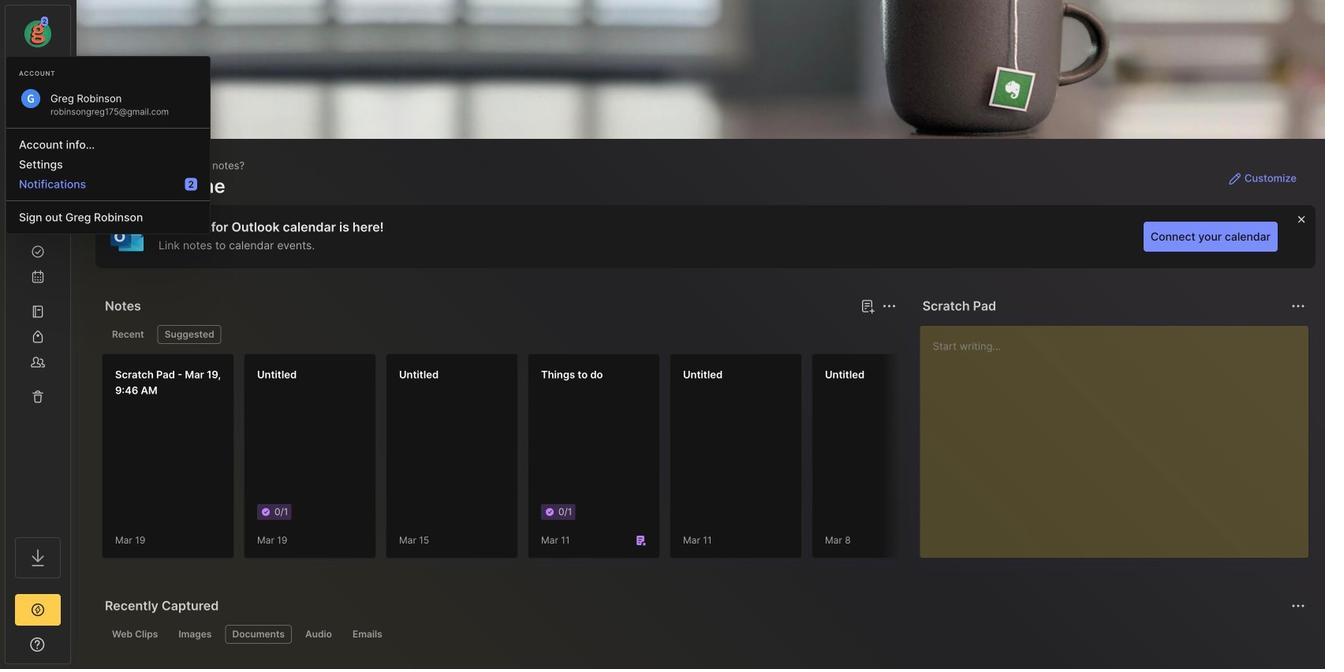 Task type: describe. For each thing, give the bounding box(es) containing it.
main element
[[0, 0, 76, 669]]

1 more actions image from the left
[[880, 297, 899, 316]]

tree inside 'main' element
[[6, 154, 70, 523]]

2 more actions field from the left
[[1288, 295, 1310, 317]]

2 more actions image from the left
[[1289, 297, 1308, 316]]

1 tab list from the top
[[105, 325, 895, 344]]

click to expand image
[[69, 640, 81, 659]]

2 tab list from the top
[[105, 625, 1304, 644]]

edit search image
[[28, 78, 47, 97]]

Account field
[[6, 15, 70, 50]]



Task type: vqa. For each thing, say whether or not it's contained in the screenshot.
tab list
yes



Task type: locate. For each thing, give the bounding box(es) containing it.
0 vertical spatial tab list
[[105, 325, 895, 344]]

more actions image
[[880, 297, 899, 316], [1289, 297, 1308, 316]]

home image
[[30, 168, 46, 184]]

More actions field
[[879, 295, 901, 317], [1288, 295, 1310, 317]]

1 horizontal spatial more actions image
[[1289, 297, 1308, 316]]

tree
[[6, 154, 70, 523]]

upgrade image
[[28, 600, 47, 619]]

dropdown list menu
[[6, 122, 210, 227]]

0 horizontal spatial more actions field
[[879, 295, 901, 317]]

1 more actions field from the left
[[879, 295, 901, 317]]

tab
[[105, 325, 151, 344], [158, 325, 221, 344], [105, 625, 165, 644], [171, 625, 219, 644], [225, 625, 292, 644], [298, 625, 339, 644], [346, 625, 390, 644]]

row group
[[102, 353, 1326, 568]]

1 horizontal spatial more actions field
[[1288, 295, 1310, 317]]

0 horizontal spatial more actions image
[[880, 297, 899, 316]]

1 vertical spatial tab list
[[105, 625, 1304, 644]]

WHAT'S NEW field
[[6, 632, 70, 657]]

Start writing… text field
[[933, 326, 1308, 545]]

tab list
[[105, 325, 895, 344], [105, 625, 1304, 644]]



